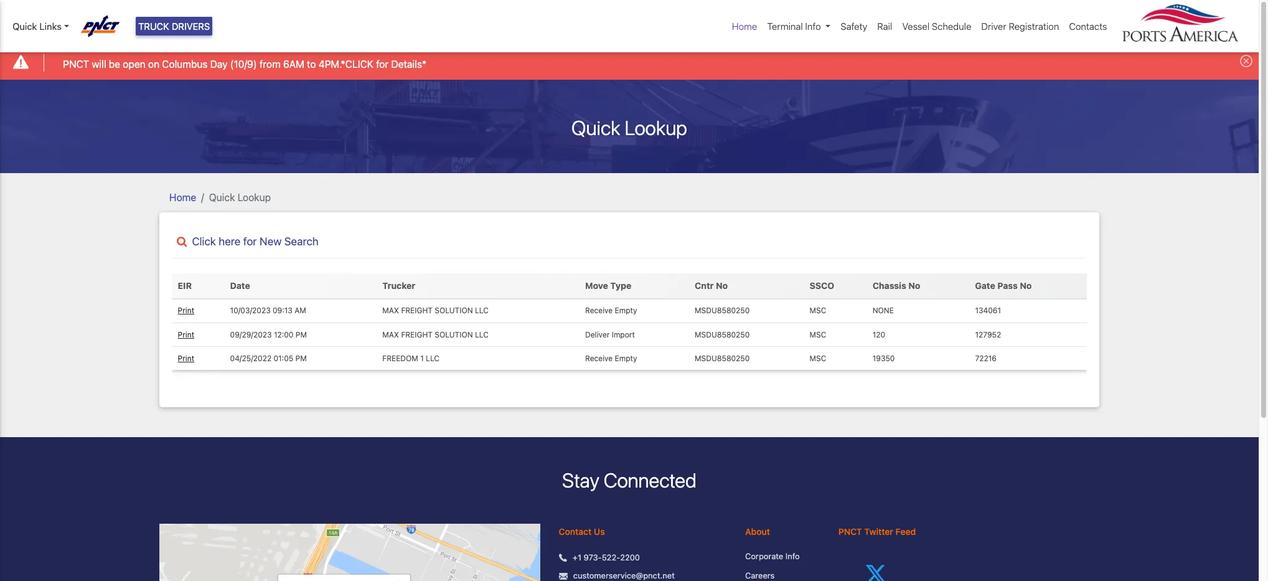 Task type: locate. For each thing, give the bounding box(es) containing it.
freight up the 1
[[401, 330, 433, 339]]

0 horizontal spatial quick
[[12, 21, 37, 32]]

2 msdu8580250 from the top
[[695, 330, 750, 339]]

0 vertical spatial max freight solution llc
[[383, 306, 489, 315]]

print for 10/03/2023
[[178, 306, 194, 315]]

2 vertical spatial print link
[[178, 354, 194, 363]]

day
[[210, 58, 228, 69]]

close image
[[1241, 55, 1253, 67]]

1 receive empty from the top
[[585, 306, 637, 315]]

info inside corporate info link
[[786, 551, 800, 561]]

04/25/2022 01:05 pm
[[230, 354, 307, 363]]

pnct for pnct twitter feed
[[839, 526, 862, 537]]

2 max freight solution llc from the top
[[383, 330, 489, 339]]

3 print link from the top
[[178, 354, 194, 363]]

info right terminal
[[806, 21, 821, 32]]

am
[[295, 306, 306, 315]]

1 horizontal spatial info
[[806, 21, 821, 32]]

1 vertical spatial max freight solution llc
[[383, 330, 489, 339]]

print link
[[178, 306, 194, 315], [178, 330, 194, 339], [178, 354, 194, 363]]

0 vertical spatial solution
[[435, 306, 473, 315]]

1 msdu8580250 from the top
[[695, 306, 750, 315]]

1 horizontal spatial home link
[[727, 14, 763, 38]]

1 no from the left
[[716, 280, 728, 291]]

pnct left twitter
[[839, 526, 862, 537]]

0 horizontal spatial info
[[786, 551, 800, 561]]

solution for receive empty
[[435, 306, 473, 315]]

1 vertical spatial pm
[[296, 354, 307, 363]]

max up freedom in the bottom left of the page
[[383, 330, 399, 339]]

3 msdu8580250 from the top
[[695, 354, 750, 363]]

1 vertical spatial lookup
[[238, 192, 271, 203]]

2 receive empty from the top
[[585, 354, 637, 363]]

1 pm from the top
[[296, 330, 307, 339]]

2 vertical spatial quick
[[209, 192, 235, 203]]

1 max from the top
[[383, 306, 399, 315]]

0 vertical spatial msc
[[810, 306, 827, 315]]

2 pm from the top
[[296, 354, 307, 363]]

move
[[585, 280, 608, 291]]

msc
[[810, 306, 827, 315], [810, 330, 827, 339], [810, 354, 827, 363]]

quick lookup
[[572, 116, 687, 139], [209, 192, 271, 203]]

print for 04/25/2022
[[178, 354, 194, 363]]

1 vertical spatial llc
[[475, 330, 489, 339]]

freight for am
[[401, 306, 433, 315]]

1 vertical spatial msc
[[810, 330, 827, 339]]

pnct left will
[[63, 58, 89, 69]]

receive for max freight solution llc
[[585, 306, 613, 315]]

2 msc from the top
[[810, 330, 827, 339]]

19350
[[873, 354, 895, 363]]

freight down trucker
[[401, 306, 433, 315]]

0 vertical spatial info
[[806, 21, 821, 32]]

2 vertical spatial msc
[[810, 354, 827, 363]]

1 horizontal spatial for
[[376, 58, 389, 69]]

pnct inside alert
[[63, 58, 89, 69]]

09/29/2023
[[230, 330, 272, 339]]

2 print from the top
[[178, 330, 194, 339]]

terminal info link
[[763, 14, 836, 38]]

safety
[[841, 21, 868, 32]]

eir
[[178, 280, 192, 291]]

120
[[873, 330, 886, 339]]

1 vertical spatial home
[[169, 192, 196, 203]]

print for 09/29/2023
[[178, 330, 194, 339]]

empty down import
[[615, 354, 637, 363]]

freight for pm
[[401, 330, 433, 339]]

1 vertical spatial receive
[[585, 354, 613, 363]]

2 vertical spatial llc
[[426, 354, 440, 363]]

1 vertical spatial print
[[178, 330, 194, 339]]

1 vertical spatial info
[[786, 551, 800, 561]]

for right here
[[243, 235, 257, 248]]

pm right 12:00
[[296, 330, 307, 339]]

home inside home link
[[732, 21, 758, 32]]

2 empty from the top
[[615, 354, 637, 363]]

2 horizontal spatial no
[[1020, 280, 1032, 291]]

0 vertical spatial freight
[[401, 306, 433, 315]]

on
[[148, 58, 159, 69]]

pnct will be open on columbus day (10/9) from 6am to 4pm.*click for details*
[[63, 58, 427, 69]]

receive up deliver
[[585, 306, 613, 315]]

1 horizontal spatial no
[[909, 280, 921, 291]]

1 solution from the top
[[435, 306, 473, 315]]

0 vertical spatial max
[[383, 306, 399, 315]]

1 vertical spatial pnct
[[839, 526, 862, 537]]

empty for freedom 1 llc
[[615, 354, 637, 363]]

0 horizontal spatial pnct
[[63, 58, 89, 69]]

0 vertical spatial pm
[[296, 330, 307, 339]]

1 horizontal spatial lookup
[[625, 116, 687, 139]]

freedom 1 llc
[[383, 354, 440, 363]]

2 print link from the top
[[178, 330, 194, 339]]

msdu8580250 for none
[[695, 306, 750, 315]]

09/29/2023 12:00 pm
[[230, 330, 307, 339]]

home link left terminal
[[727, 14, 763, 38]]

+1 973-522-2200 link
[[573, 552, 640, 564]]

info up careers link
[[786, 551, 800, 561]]

home link
[[727, 14, 763, 38], [169, 192, 196, 203]]

empty up import
[[615, 306, 637, 315]]

0 vertical spatial receive
[[585, 306, 613, 315]]

pm right 01:05
[[296, 354, 307, 363]]

solution
[[435, 306, 473, 315], [435, 330, 473, 339]]

1 receive from the top
[[585, 306, 613, 315]]

1 vertical spatial quick
[[572, 116, 621, 139]]

no right the pass
[[1020, 280, 1032, 291]]

0 horizontal spatial home link
[[169, 192, 196, 203]]

receive empty for max freight solution llc
[[585, 306, 637, 315]]

3 no from the left
[[1020, 280, 1032, 291]]

terminal
[[767, 21, 803, 32]]

receive down deliver
[[585, 354, 613, 363]]

registration
[[1009, 21, 1060, 32]]

0 vertical spatial empty
[[615, 306, 637, 315]]

no right cntr
[[716, 280, 728, 291]]

0 vertical spatial receive empty
[[585, 306, 637, 315]]

corporate
[[746, 551, 784, 561]]

0 vertical spatial for
[[376, 58, 389, 69]]

lookup
[[625, 116, 687, 139], [238, 192, 271, 203]]

empty
[[615, 306, 637, 315], [615, 354, 637, 363]]

0 vertical spatial llc
[[475, 306, 489, 315]]

2 receive from the top
[[585, 354, 613, 363]]

0 horizontal spatial no
[[716, 280, 728, 291]]

1 print link from the top
[[178, 306, 194, 315]]

max freight solution llc for pm
[[383, 330, 489, 339]]

0 vertical spatial quick
[[12, 21, 37, 32]]

truck drivers link
[[136, 17, 213, 36]]

1 vertical spatial home link
[[169, 192, 196, 203]]

pm for 04/25/2022 01:05 pm
[[296, 354, 307, 363]]

pm for 09/29/2023 12:00 pm
[[296, 330, 307, 339]]

connected
[[604, 469, 697, 492]]

2 max from the top
[[383, 330, 399, 339]]

1 vertical spatial freight
[[401, 330, 433, 339]]

1 freight from the top
[[401, 306, 433, 315]]

2 vertical spatial msdu8580250
[[695, 354, 750, 363]]

1 vertical spatial msdu8580250
[[695, 330, 750, 339]]

2 solution from the top
[[435, 330, 473, 339]]

receive
[[585, 306, 613, 315], [585, 354, 613, 363]]

1 vertical spatial quick lookup
[[209, 192, 271, 203]]

freight
[[401, 306, 433, 315], [401, 330, 433, 339]]

for
[[376, 58, 389, 69], [243, 235, 257, 248]]

max down trucker
[[383, 306, 399, 315]]

1 vertical spatial max
[[383, 330, 399, 339]]

home
[[732, 21, 758, 32], [169, 192, 196, 203]]

info inside terminal info 'link'
[[806, 21, 821, 32]]

corporate info link
[[746, 550, 820, 563]]

for left details*
[[376, 58, 389, 69]]

0 horizontal spatial for
[[243, 235, 257, 248]]

09:13
[[273, 306, 293, 315]]

no right chassis
[[909, 280, 921, 291]]

0 vertical spatial print
[[178, 306, 194, 315]]

1 vertical spatial empty
[[615, 354, 637, 363]]

info
[[806, 21, 821, 32], [786, 551, 800, 561]]

1 horizontal spatial pnct
[[839, 526, 862, 537]]

quick links link
[[12, 19, 69, 33]]

pnct
[[63, 58, 89, 69], [839, 526, 862, 537]]

search
[[284, 235, 319, 248]]

print
[[178, 306, 194, 315], [178, 330, 194, 339], [178, 354, 194, 363]]

1 print from the top
[[178, 306, 194, 315]]

1 vertical spatial receive empty
[[585, 354, 637, 363]]

72216
[[976, 354, 997, 363]]

0 vertical spatial print link
[[178, 306, 194, 315]]

move type
[[585, 280, 632, 291]]

receive empty up deliver import
[[585, 306, 637, 315]]

0 vertical spatial pnct
[[63, 58, 89, 69]]

0 horizontal spatial quick lookup
[[209, 192, 271, 203]]

1 empty from the top
[[615, 306, 637, 315]]

max for 09/29/2023 12:00 pm
[[383, 330, 399, 339]]

customerservice@pnct.net link
[[573, 570, 675, 581]]

2 vertical spatial print
[[178, 354, 194, 363]]

will
[[92, 58, 106, 69]]

contacts
[[1070, 21, 1108, 32]]

2 freight from the top
[[401, 330, 433, 339]]

empty for max freight solution llc
[[615, 306, 637, 315]]

for inside alert
[[376, 58, 389, 69]]

+1
[[573, 552, 582, 562]]

receive empty down deliver import
[[585, 354, 637, 363]]

0 vertical spatial msdu8580250
[[695, 306, 750, 315]]

max freight solution llc up the 1
[[383, 330, 489, 339]]

1 msc from the top
[[810, 306, 827, 315]]

rail
[[878, 21, 893, 32]]

2 no from the left
[[909, 280, 921, 291]]

info for terminal info
[[806, 21, 821, 32]]

1 max freight solution llc from the top
[[383, 306, 489, 315]]

10/03/2023
[[230, 306, 271, 315]]

0 vertical spatial home
[[732, 21, 758, 32]]

3 msc from the top
[[810, 354, 827, 363]]

llc
[[475, 306, 489, 315], [475, 330, 489, 339], [426, 354, 440, 363]]

here
[[219, 235, 241, 248]]

msc for none
[[810, 306, 827, 315]]

home left terminal
[[732, 21, 758, 32]]

3 print from the top
[[178, 354, 194, 363]]

1 horizontal spatial quick lookup
[[572, 116, 687, 139]]

1 vertical spatial print link
[[178, 330, 194, 339]]

receive empty
[[585, 306, 637, 315], [585, 354, 637, 363]]

home up search image
[[169, 192, 196, 203]]

receive for freedom 1 llc
[[585, 354, 613, 363]]

1 horizontal spatial home
[[732, 21, 758, 32]]

contact us
[[559, 526, 605, 537]]

max freight solution llc
[[383, 306, 489, 315], [383, 330, 489, 339]]

llc for receive empty
[[475, 306, 489, 315]]

quick
[[12, 21, 37, 32], [572, 116, 621, 139], [209, 192, 235, 203]]

careers
[[746, 571, 775, 581]]

links
[[39, 21, 62, 32]]

home link up search image
[[169, 192, 196, 203]]

0 vertical spatial quick lookup
[[572, 116, 687, 139]]

terminal info
[[767, 21, 821, 32]]

1 vertical spatial solution
[[435, 330, 473, 339]]

max freight solution llc down trucker
[[383, 306, 489, 315]]

0 horizontal spatial lookup
[[238, 192, 271, 203]]

msdu8580250
[[695, 306, 750, 315], [695, 330, 750, 339], [695, 354, 750, 363]]

customerservice@pnct.net
[[573, 571, 675, 581]]



Task type: describe. For each thing, give the bounding box(es) containing it.
msdu8580250 for 120
[[695, 330, 750, 339]]

truck drivers
[[138, 21, 210, 32]]

new
[[260, 235, 282, 248]]

driver registration link
[[977, 14, 1065, 38]]

0 horizontal spatial home
[[169, 192, 196, 203]]

msc for 120
[[810, 330, 827, 339]]

print link for 04/25/2022 01:05 pm
[[178, 354, 194, 363]]

msc for 19350
[[810, 354, 827, 363]]

receive empty for freedom 1 llc
[[585, 354, 637, 363]]

deliver import
[[585, 330, 635, 339]]

973-
[[584, 552, 602, 562]]

cntr
[[695, 280, 714, 291]]

pass
[[998, 280, 1018, 291]]

pnct for pnct will be open on columbus day (10/9) from 6am to 4pm.*click for details*
[[63, 58, 89, 69]]

gate
[[976, 280, 996, 291]]

ssco
[[810, 280, 835, 291]]

vessel
[[903, 21, 930, 32]]

cntr no
[[695, 280, 728, 291]]

solution for deliver import
[[435, 330, 473, 339]]

search image
[[177, 236, 187, 247]]

stay connected
[[562, 469, 697, 492]]

chassis
[[873, 280, 907, 291]]

1 horizontal spatial quick
[[209, 192, 235, 203]]

open
[[123, 58, 146, 69]]

deliver
[[585, 330, 610, 339]]

driver registration
[[982, 21, 1060, 32]]

type
[[610, 280, 632, 291]]

driver
[[982, 21, 1007, 32]]

import
[[612, 330, 635, 339]]

schedule
[[932, 21, 972, 32]]

msdu8580250 for 19350
[[695, 354, 750, 363]]

2 horizontal spatial quick
[[572, 116, 621, 139]]

vessel schedule
[[903, 21, 972, 32]]

pnct will be open on columbus day (10/9) from 6am to 4pm.*click for details* link
[[63, 56, 427, 71]]

contact
[[559, 526, 592, 537]]

134061
[[976, 306, 1001, 315]]

0 vertical spatial home link
[[727, 14, 763, 38]]

127952
[[976, 330, 1002, 339]]

be
[[109, 58, 120, 69]]

info for corporate info
[[786, 551, 800, 561]]

click here for new search link
[[172, 235, 1087, 248]]

llc for deliver import
[[475, 330, 489, 339]]

none
[[873, 306, 894, 315]]

6am
[[283, 58, 304, 69]]

feed
[[896, 526, 916, 537]]

details*
[[391, 58, 427, 69]]

pnct will be open on columbus day (10/9) from 6am to 4pm.*click for details* alert
[[0, 46, 1259, 79]]

twitter
[[865, 526, 894, 537]]

quick links
[[12, 21, 62, 32]]

pnct twitter feed
[[839, 526, 916, 537]]

print link for 10/03/2023 09:13 am
[[178, 306, 194, 315]]

1 vertical spatial for
[[243, 235, 257, 248]]

columbus
[[162, 58, 208, 69]]

click here for new search
[[192, 235, 319, 248]]

from
[[260, 58, 281, 69]]

max freight solution llc for am
[[383, 306, 489, 315]]

to
[[307, 58, 316, 69]]

0 vertical spatial lookup
[[625, 116, 687, 139]]

522-
[[602, 552, 620, 562]]

stay
[[562, 469, 600, 492]]

careers link
[[746, 570, 820, 581]]

drivers
[[172, 21, 210, 32]]

(10/9)
[[230, 58, 257, 69]]

us
[[594, 526, 605, 537]]

contacts link
[[1065, 14, 1113, 38]]

about
[[746, 526, 770, 537]]

vessel schedule link
[[898, 14, 977, 38]]

truck
[[138, 21, 169, 32]]

chassis no
[[873, 280, 921, 291]]

corporate info
[[746, 551, 800, 561]]

1
[[420, 354, 424, 363]]

date
[[230, 280, 250, 291]]

01:05
[[274, 354, 293, 363]]

click
[[192, 235, 216, 248]]

print link for 09/29/2023 12:00 pm
[[178, 330, 194, 339]]

12:00
[[274, 330, 294, 339]]

no for cntr no
[[716, 280, 728, 291]]

no for chassis no
[[909, 280, 921, 291]]

freedom
[[383, 354, 418, 363]]

04/25/2022
[[230, 354, 272, 363]]

2200
[[620, 552, 640, 562]]

4pm.*click
[[319, 58, 374, 69]]

+1 973-522-2200
[[573, 552, 640, 562]]

max for 10/03/2023 09:13 am
[[383, 306, 399, 315]]

10/03/2023 09:13 am
[[230, 306, 306, 315]]

safety link
[[836, 14, 873, 38]]

rail link
[[873, 14, 898, 38]]

trucker
[[383, 280, 416, 291]]

gate pass no
[[976, 280, 1032, 291]]



Task type: vqa. For each thing, say whether or not it's contained in the screenshot.
(each
no



